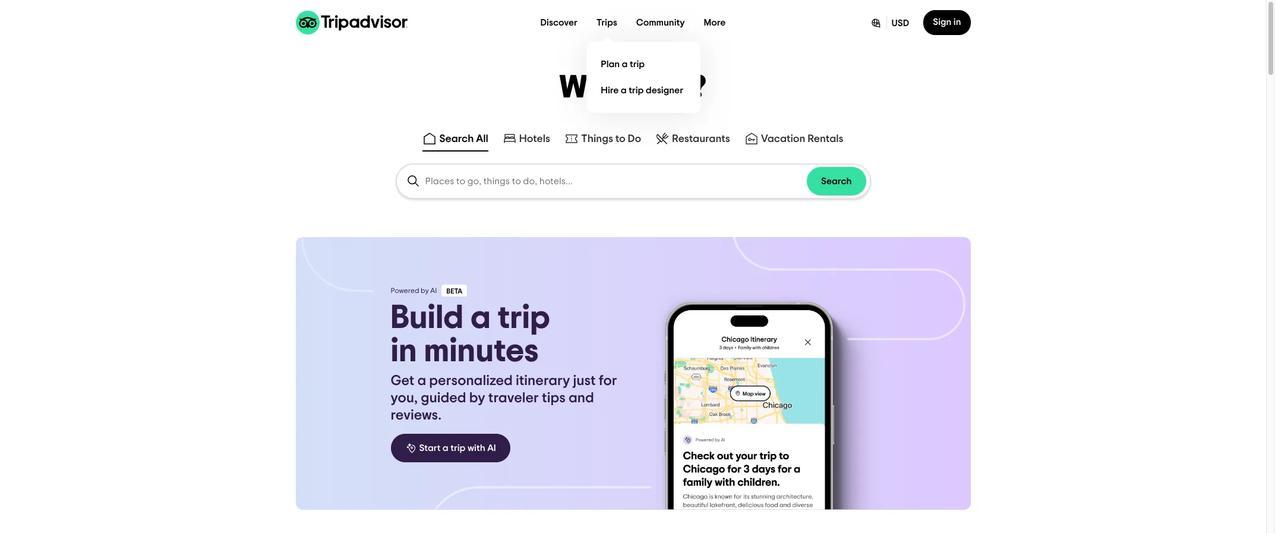 Task type: vqa. For each thing, say whether or not it's contained in the screenshot.
Start
yes



Task type: locate. For each thing, give the bounding box(es) containing it.
community
[[637, 18, 685, 27]]

trip
[[630, 59, 645, 69], [629, 85, 644, 95], [498, 301, 550, 335], [451, 444, 466, 453]]

trip inside plan a trip link
[[630, 59, 645, 69]]

where
[[560, 72, 655, 104]]

a right build on the left of the page
[[471, 301, 491, 335]]

tab list
[[0, 127, 1267, 154]]

all
[[476, 134, 489, 144]]

search image
[[406, 174, 421, 188]]

tab list containing search all
[[0, 127, 1267, 154]]

by right powered
[[421, 287, 429, 294]]

search button
[[807, 167, 867, 196]]

beta
[[447, 288, 463, 295]]

designer
[[646, 85, 684, 95]]

just
[[573, 374, 596, 388]]

by
[[421, 287, 429, 294], [470, 391, 486, 406]]

minutes
[[424, 335, 539, 368]]

a inside button
[[443, 444, 449, 453]]

trips
[[597, 18, 618, 27]]

in inside build a trip in minutes get a personalized itinerary just for you, guided by traveler tips and reviews.
[[391, 335, 417, 368]]

a
[[622, 59, 628, 69], [621, 85, 627, 95], [471, 301, 491, 335], [418, 374, 426, 388], [443, 444, 449, 453]]

0 vertical spatial search
[[440, 134, 474, 144]]

hotels link
[[503, 131, 551, 146]]

search
[[440, 134, 474, 144], [822, 177, 852, 186]]

1 horizontal spatial ai
[[488, 444, 496, 453]]

hire a trip designer
[[601, 85, 684, 95]]

things to do button
[[562, 129, 644, 152]]

1 vertical spatial in
[[391, 335, 417, 368]]

trip for build
[[498, 301, 550, 335]]

0 horizontal spatial in
[[391, 335, 417, 368]]

1 vertical spatial search
[[822, 177, 852, 186]]

hotels
[[520, 134, 551, 144]]

search all
[[440, 134, 489, 144]]

0 horizontal spatial search
[[440, 134, 474, 144]]

vacation rentals
[[762, 134, 844, 144]]

personalized
[[429, 374, 513, 388]]

a right hire
[[621, 85, 627, 95]]

search left "all" at the top of the page
[[440, 134, 474, 144]]

search all button
[[421, 129, 491, 152]]

sign in
[[934, 17, 962, 27]]

search search field down do
[[397, 165, 870, 198]]

ai
[[431, 287, 437, 294], [488, 444, 496, 453]]

more
[[704, 18, 726, 27]]

a right plan
[[622, 59, 628, 69]]

usd button
[[861, 10, 919, 35]]

get
[[391, 374, 415, 388]]

in right the sign
[[954, 17, 962, 27]]

discover button
[[531, 11, 587, 34]]

start a trip with ai button
[[391, 434, 511, 463]]

1 horizontal spatial search
[[822, 177, 852, 186]]

by down personalized
[[470, 391, 486, 406]]

sign
[[934, 17, 952, 27]]

search search field down the to
[[425, 176, 807, 187]]

powered by ai
[[391, 287, 437, 294]]

traveler
[[489, 391, 539, 406]]

trip inside hire a trip designer link
[[629, 85, 644, 95]]

restaurants
[[673, 134, 731, 144]]

plan
[[601, 59, 620, 69]]

a right start
[[443, 444, 449, 453]]

in
[[954, 17, 962, 27], [391, 335, 417, 368]]

by inside build a trip in minutes get a personalized itinerary just for you, guided by traveler tips and reviews.
[[470, 391, 486, 406]]

ai right with
[[488, 444, 496, 453]]

search for search all
[[440, 134, 474, 144]]

ai left the beta
[[431, 287, 437, 294]]

community button
[[627, 11, 695, 34]]

restaurants button
[[653, 129, 733, 152]]

0 horizontal spatial by
[[421, 287, 429, 294]]

search down rentals
[[822, 177, 852, 186]]

more button
[[695, 11, 736, 34]]

itinerary
[[516, 374, 570, 388]]

1 vertical spatial by
[[470, 391, 486, 406]]

Search search field
[[397, 165, 870, 198], [425, 176, 807, 187]]

trip inside start a trip with ai button
[[451, 444, 466, 453]]

in up get
[[391, 335, 417, 368]]

1 horizontal spatial by
[[470, 391, 486, 406]]

search for search
[[822, 177, 852, 186]]

usd
[[892, 18, 910, 28]]

restaurants link
[[656, 131, 731, 146]]

things to do link
[[565, 131, 642, 146]]

hire
[[601, 85, 619, 95]]

discover
[[541, 18, 578, 27]]

1 vertical spatial ai
[[488, 444, 496, 453]]

0 vertical spatial in
[[954, 17, 962, 27]]

hire a trip designer link
[[597, 77, 692, 103]]

0 horizontal spatial ai
[[431, 287, 437, 294]]

trip for plan
[[630, 59, 645, 69]]

menu
[[587, 42, 701, 113]]

trip inside build a trip in minutes get a personalized itinerary just for you, guided by traveler tips and reviews.
[[498, 301, 550, 335]]



Task type: describe. For each thing, give the bounding box(es) containing it.
to?
[[662, 72, 707, 104]]

build a trip in minutes get a personalized itinerary just for you, guided by traveler tips and reviews.
[[391, 301, 617, 423]]

with
[[468, 444, 486, 453]]

tripadvisor image
[[296, 11, 408, 34]]

vacation rentals link
[[745, 131, 844, 146]]

a right get
[[418, 374, 426, 388]]

search search field containing search
[[397, 165, 870, 198]]

trip for start
[[451, 444, 466, 453]]

build
[[391, 301, 464, 335]]

plan a trip
[[601, 59, 645, 69]]

0 vertical spatial by
[[421, 287, 429, 294]]

1 horizontal spatial in
[[954, 17, 962, 27]]

ai inside start a trip with ai button
[[488, 444, 496, 453]]

sign in link
[[924, 10, 971, 35]]

tips
[[542, 391, 566, 406]]

trips button
[[587, 11, 627, 34]]

start a trip with ai
[[419, 444, 496, 453]]

guided
[[421, 391, 467, 406]]

and
[[569, 391, 594, 406]]

trip for hire
[[629, 85, 644, 95]]

vacation
[[762, 134, 806, 144]]

things
[[581, 134, 614, 144]]

for
[[599, 374, 617, 388]]

rentals
[[808, 134, 844, 144]]

a for start
[[443, 444, 449, 453]]

a for plan
[[622, 59, 628, 69]]

do
[[628, 134, 642, 144]]

vacation rentals button
[[743, 129, 846, 152]]

where to?
[[560, 72, 707, 104]]

things to do
[[581, 134, 642, 144]]

plan a trip link
[[597, 51, 692, 77]]

a for build
[[471, 301, 491, 335]]

powered
[[391, 287, 419, 294]]

0 vertical spatial ai
[[431, 287, 437, 294]]

to
[[616, 134, 626, 144]]

you,
[[391, 391, 418, 406]]

start
[[419, 444, 441, 453]]

reviews.
[[391, 408, 442, 423]]

menu containing plan a trip
[[587, 42, 701, 113]]

hotels button
[[501, 129, 553, 152]]

a for hire
[[621, 85, 627, 95]]



